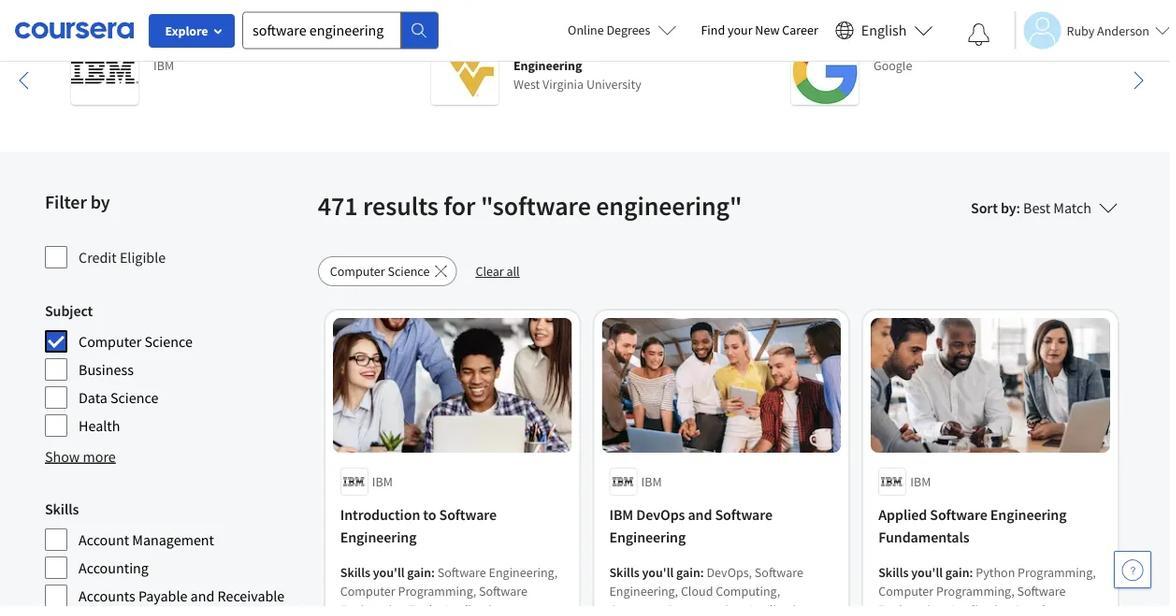 Task type: locate. For each thing, give the bounding box(es) containing it.
introduction
[[340, 505, 420, 524]]

1 vertical spatial and
[[688, 505, 713, 524]]

master
[[514, 38, 552, 55]]

and inside 'ibm devops and software engineering'
[[688, 505, 713, 524]]

1 horizontal spatial devops
[[637, 505, 685, 524]]

1 skills you'll gain : from the left
[[340, 564, 438, 581]]

2 skills you'll gain : from the left
[[610, 564, 707, 581]]

None search field
[[242, 12, 439, 49]]

0 vertical spatial computer science
[[330, 263, 430, 280]]

science up data science
[[145, 332, 193, 351]]

science left in
[[569, 38, 612, 55]]

0 horizontal spatial de
[[920, 38, 934, 55]]

and for accounts payable and receivable
[[191, 587, 215, 605]]

2 vertical spatial and
[[191, 587, 215, 605]]

1 horizontal spatial by
[[1001, 198, 1017, 217]]

all
[[507, 263, 520, 280]]

applied software engineering fundamentals
[[879, 505, 1067, 546]]

3 gain from the left
[[946, 564, 970, 581]]

filter by
[[45, 190, 110, 214]]

de right show notifications image
[[996, 38, 1010, 55]]

gain down the introduction to software engineering
[[407, 564, 431, 581]]

subject
[[45, 301, 93, 320]]

accounting
[[79, 559, 149, 577]]

to
[[423, 505, 437, 524]]

google
[[1012, 38, 1052, 55], [874, 57, 913, 74]]

computer science up "business"
[[79, 332, 193, 351]]

devops inside 'ibm devops and software engineering'
[[637, 505, 685, 524]]

skills down 'ibm devops and software engineering'
[[610, 564, 640, 581]]

receivable
[[218, 587, 285, 605]]

2 gain from the left
[[677, 564, 701, 581]]

1 you'll from the left
[[373, 564, 405, 581]]

1 horizontal spatial computer
[[330, 263, 385, 280]]

show more
[[45, 447, 116, 466]]

ruby
[[1067, 22, 1095, 39]]

fundamentals
[[879, 528, 970, 546]]

1 horizontal spatial you'll
[[642, 564, 674, 581]]

: down 'ibm devops and software engineering'
[[701, 564, 704, 581]]

google image
[[792, 37, 859, 105]]

best
[[1024, 198, 1051, 217]]

of
[[555, 38, 566, 55]]

skills down introduction
[[340, 564, 371, 581]]

science down results on the left top of page
[[388, 263, 430, 280]]

0 horizontal spatial gain
[[407, 564, 431, 581]]

: for applied software engineering fundamentals
[[970, 564, 974, 581]]

engineering inside applied software engineering fundamentals
[[991, 505, 1067, 524]]

1 horizontal spatial google
[[1012, 38, 1052, 55]]

business
[[79, 360, 134, 379]]

skills you'll gain : for applied
[[879, 564, 976, 581]]

english button
[[828, 0, 941, 61]]

software
[[248, 38, 300, 55], [628, 38, 680, 55], [439, 505, 497, 524], [715, 505, 773, 524], [930, 505, 988, 524]]

clear
[[476, 263, 504, 280]]

skills down the fundamentals
[[879, 564, 909, 581]]

your
[[728, 22, 753, 38]]

1 horizontal spatial and
[[224, 38, 245, 55]]

skills you'll gain : down the introduction to software engineering
[[340, 564, 438, 581]]

de
[[920, 38, 934, 55], [996, 38, 1010, 55]]

ibm
[[153, 38, 175, 55], [153, 57, 174, 74], [372, 473, 393, 490], [641, 473, 662, 490], [911, 473, 931, 490], [610, 505, 634, 524]]

0 horizontal spatial you'll
[[373, 564, 405, 581]]

skills you'll gain : down 'ibm devops and software engineering'
[[610, 564, 707, 581]]

you'll for applied
[[912, 564, 943, 581]]

skills for ibm devops and software engineering
[[610, 564, 640, 581]]

skills up account
[[45, 500, 79, 518]]

eligible
[[120, 248, 166, 267]]

gain down 'ibm devops and software engineering'
[[677, 564, 701, 581]]

and inside skills group
[[191, 587, 215, 605]]

clear all
[[476, 263, 520, 280]]

0 horizontal spatial computer science
[[79, 332, 193, 351]]

1 vertical spatial devops
[[637, 505, 685, 524]]

sort by : best match
[[971, 198, 1092, 217]]

skills inside group
[[45, 500, 79, 518]]

you'll for introduction
[[373, 564, 405, 581]]

computer science inside button
[[330, 263, 430, 280]]

account
[[79, 531, 129, 549]]

skills you'll gain : for introduction
[[340, 564, 438, 581]]

data
[[79, 388, 107, 407]]

by
[[90, 190, 110, 214], [1001, 198, 1017, 217]]

by right filter at the top of the page
[[90, 190, 110, 214]]

1 horizontal spatial gain
[[677, 564, 701, 581]]

0 horizontal spatial devops
[[178, 38, 221, 55]]

engineering
[[302, 38, 371, 55], [514, 57, 582, 74], [991, 505, 1067, 524], [340, 528, 417, 546], [610, 528, 686, 546]]

1 vertical spatial google
[[874, 57, 913, 74]]

devops
[[178, 38, 221, 55], [637, 505, 685, 524]]

career
[[783, 22, 819, 38]]

you'll down 'ibm devops and software engineering'
[[642, 564, 674, 581]]

gain down the fundamentals
[[946, 564, 970, 581]]

engineering inside 'ibm devops and software engineering'
[[610, 528, 686, 546]]

1 horizontal spatial computer science
[[330, 263, 430, 280]]

0 horizontal spatial computer
[[79, 332, 142, 351]]

science down "business"
[[110, 388, 159, 407]]

sort
[[971, 198, 998, 217]]

2 horizontal spatial and
[[688, 505, 713, 524]]

coursera image
[[15, 15, 134, 45]]

1 horizontal spatial skills you'll gain :
[[610, 564, 707, 581]]

What do you want to learn? text field
[[242, 12, 401, 49]]

:
[[1017, 198, 1021, 217], [431, 564, 435, 581], [701, 564, 704, 581], [970, 564, 974, 581]]

1 gain from the left
[[407, 564, 431, 581]]

"software
[[481, 190, 591, 222]]

applied software engineering fundamentals link
[[879, 503, 1103, 548]]

payable
[[138, 587, 188, 605]]

471
[[318, 190, 358, 222]]

computer science inside subject group
[[79, 332, 193, 351]]

by right sort
[[1001, 198, 1017, 217]]

results
[[363, 190, 439, 222]]

google down the gestión
[[874, 57, 913, 74]]

3 you'll from the left
[[912, 564, 943, 581]]

you'll
[[373, 564, 405, 581], [642, 564, 674, 581], [912, 564, 943, 581]]

computer down 471
[[330, 263, 385, 280]]

gain
[[407, 564, 431, 581], [677, 564, 701, 581], [946, 564, 970, 581]]

de right the gestión
[[920, 38, 934, 55]]

devops inside ibm devops and software engineering ibm
[[178, 38, 221, 55]]

computer science down results on the left top of page
[[330, 263, 430, 280]]

you'll down the fundamentals
[[912, 564, 943, 581]]

: down the introduction to software engineering
[[431, 564, 435, 581]]

computer inside button
[[330, 263, 385, 280]]

and for ibm devops and software engineering ibm
[[224, 38, 245, 55]]

1 vertical spatial computer science
[[79, 332, 193, 351]]

1 vertical spatial computer
[[79, 332, 142, 351]]

0 horizontal spatial skills you'll gain :
[[340, 564, 438, 581]]

skills for applied software engineering fundamentals
[[879, 564, 909, 581]]

: down applied software engineering fundamentals
[[970, 564, 974, 581]]

skills
[[45, 500, 79, 518], [340, 564, 371, 581], [610, 564, 640, 581], [879, 564, 909, 581]]

0 vertical spatial computer
[[330, 263, 385, 280]]

computer science button
[[318, 256, 457, 286]]

explore
[[165, 22, 208, 39]]

google left ruby
[[1012, 38, 1052, 55]]

2 de from the left
[[996, 38, 1010, 55]]

skills you'll gain :
[[340, 564, 438, 581], [610, 564, 707, 581], [879, 564, 976, 581]]

engineering inside ibm devops and software engineering ibm
[[302, 38, 371, 55]]

science
[[569, 38, 612, 55], [388, 263, 430, 280], [145, 332, 193, 351], [110, 388, 159, 407]]

skills you'll gain : down the fundamentals
[[879, 564, 976, 581]]

2 horizontal spatial skills you'll gain :
[[879, 564, 976, 581]]

0 horizontal spatial by
[[90, 190, 110, 214]]

computer
[[330, 263, 385, 280], [79, 332, 142, 351]]

and inside ibm devops and software engineering ibm
[[224, 38, 245, 55]]

1 horizontal spatial de
[[996, 38, 1010, 55]]

3 skills you'll gain : from the left
[[879, 564, 976, 581]]

by for filter
[[90, 190, 110, 214]]

computer science
[[330, 263, 430, 280], [79, 332, 193, 351]]

master of science in software engineering west virginia university
[[514, 38, 680, 93]]

0 vertical spatial and
[[224, 38, 245, 55]]

computer up "business"
[[79, 332, 142, 351]]

2 horizontal spatial gain
[[946, 564, 970, 581]]

software inside applied software engineering fundamentals
[[930, 505, 988, 524]]

0 horizontal spatial and
[[191, 587, 215, 605]]

you'll down the introduction to software engineering
[[373, 564, 405, 581]]

2 horizontal spatial you'll
[[912, 564, 943, 581]]

accounts
[[79, 587, 135, 605]]

help center image
[[1122, 559, 1144, 581]]

in
[[615, 38, 626, 55]]

show notifications image
[[968, 23, 991, 46]]

engineering inside master of science in software engineering west virginia university
[[514, 57, 582, 74]]

0 vertical spatial devops
[[178, 38, 221, 55]]

2 you'll from the left
[[642, 564, 674, 581]]

and
[[224, 38, 245, 55], [688, 505, 713, 524], [191, 587, 215, 605]]

0 vertical spatial google
[[1012, 38, 1052, 55]]

credit
[[79, 248, 117, 267]]

471 results for "software engineering"
[[318, 190, 742, 222]]



Task type: vqa. For each thing, say whether or not it's contained in the screenshot.
Skills you'll gain : related to Introduction
yes



Task type: describe. For each thing, give the bounding box(es) containing it.
for
[[444, 190, 476, 222]]

gestión
[[874, 38, 917, 55]]

filter
[[45, 190, 87, 214]]

show
[[45, 447, 80, 466]]

health
[[79, 416, 120, 435]]

engineering"
[[596, 190, 742, 222]]

ibm image
[[71, 37, 138, 105]]

software inside the introduction to software engineering
[[439, 505, 497, 524]]

skills group
[[45, 498, 307, 607]]

show more button
[[45, 445, 116, 468]]

university
[[587, 76, 642, 93]]

introduction to software engineering
[[340, 505, 497, 546]]

gain for software
[[677, 564, 701, 581]]

science inside button
[[388, 263, 430, 280]]

and for ibm devops and software engineering
[[688, 505, 713, 524]]

science inside master of science in software engineering west virginia university
[[569, 38, 612, 55]]

ibm inside 'ibm devops and software engineering'
[[610, 505, 634, 524]]

gain for fundamentals
[[946, 564, 970, 581]]

explore button
[[149, 14, 235, 48]]

account management
[[79, 531, 214, 549]]

ibm devops and software engineering
[[610, 505, 773, 546]]

west virginia university image
[[431, 37, 499, 105]]

skills for introduction to software engineering
[[340, 564, 371, 581]]

find your new career
[[701, 22, 819, 38]]

ruby anderson
[[1067, 22, 1150, 39]]

subject group
[[45, 299, 307, 438]]

online degrees
[[568, 22, 651, 38]]

: left 'best'
[[1017, 198, 1021, 217]]

software inside 'ibm devops and software engineering'
[[715, 505, 773, 524]]

credit eligible
[[79, 248, 166, 267]]

introduction to software engineering link
[[340, 503, 565, 548]]

gestión de proyectos de google google
[[874, 38, 1052, 74]]

west
[[514, 76, 540, 93]]

0 horizontal spatial google
[[874, 57, 913, 74]]

devops for ibm devops and software engineering ibm
[[178, 38, 221, 55]]

: for introduction to software engineering
[[431, 564, 435, 581]]

: for ibm devops and software engineering
[[701, 564, 704, 581]]

by for sort
[[1001, 198, 1017, 217]]

management
[[132, 531, 214, 549]]

ruby anderson button
[[1015, 12, 1171, 49]]

online
[[568, 22, 604, 38]]

new
[[756, 22, 780, 38]]

online degrees button
[[553, 9, 692, 51]]

degrees
[[607, 22, 651, 38]]

clear all button
[[465, 256, 531, 286]]

computer inside subject group
[[79, 332, 142, 351]]

gain for engineering
[[407, 564, 431, 581]]

find
[[701, 22, 725, 38]]

engineering inside the introduction to software engineering
[[340, 528, 417, 546]]

you'll for ibm
[[642, 564, 674, 581]]

find your new career link
[[692, 19, 828, 42]]

english
[[862, 21, 907, 40]]

devops for ibm devops and software engineering
[[637, 505, 685, 524]]

ibm devops and software engineering link
[[610, 503, 834, 548]]

skills you'll gain : for ibm
[[610, 564, 707, 581]]

more
[[83, 447, 116, 466]]

software inside master of science in software engineering west virginia university
[[628, 38, 680, 55]]

match
[[1054, 198, 1092, 217]]

applied
[[879, 505, 928, 524]]

ibm devops and software engineering ibm
[[153, 38, 371, 74]]

data science
[[79, 388, 159, 407]]

virginia
[[543, 76, 584, 93]]

1 de from the left
[[920, 38, 934, 55]]

proyectos
[[937, 38, 993, 55]]

accounts payable and receivable
[[79, 587, 285, 605]]

anderson
[[1098, 22, 1150, 39]]

software inside ibm devops and software engineering ibm
[[248, 38, 300, 55]]



